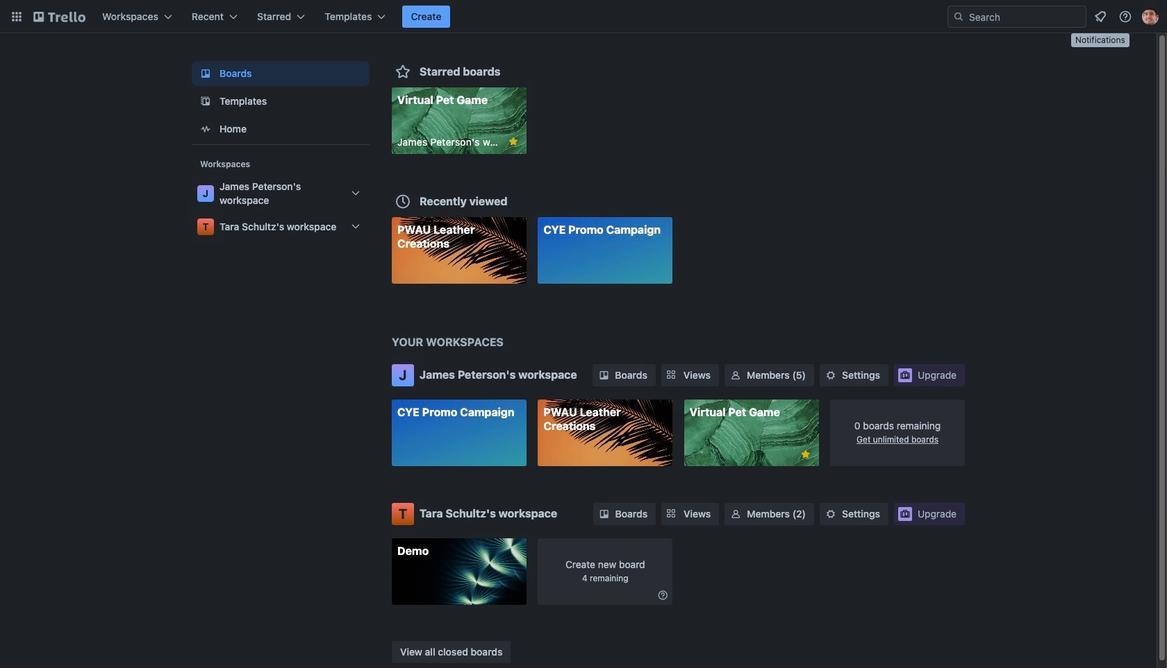 Task type: locate. For each thing, give the bounding box(es) containing it.
board image
[[197, 65, 214, 82]]

home image
[[197, 121, 214, 138]]

1 horizontal spatial sm image
[[824, 507, 838, 521]]

1 vertical spatial sm image
[[824, 507, 838, 521]]

sm image
[[729, 369, 743, 383], [824, 369, 838, 383], [597, 507, 611, 521], [729, 507, 743, 521], [656, 589, 670, 603]]

0 vertical spatial sm image
[[597, 369, 611, 383]]

click to unstar this board. it will be removed from your starred list. image
[[507, 135, 520, 148]]

primary element
[[0, 0, 1167, 33]]

james peterson (jamespeterson93) image
[[1142, 8, 1159, 25]]

sm image
[[597, 369, 611, 383], [824, 507, 838, 521]]

back to home image
[[33, 6, 85, 28]]

tooltip
[[1071, 33, 1129, 47]]

template board image
[[197, 93, 214, 110]]



Task type: describe. For each thing, give the bounding box(es) containing it.
open information menu image
[[1118, 10, 1132, 24]]

0 notifications image
[[1092, 8, 1109, 25]]

search image
[[953, 11, 964, 22]]

0 horizontal spatial sm image
[[597, 369, 611, 383]]

Search field
[[948, 6, 1086, 28]]



Task type: vqa. For each thing, say whether or not it's contained in the screenshot.
THE TEMPLATE BOARD icon
yes



